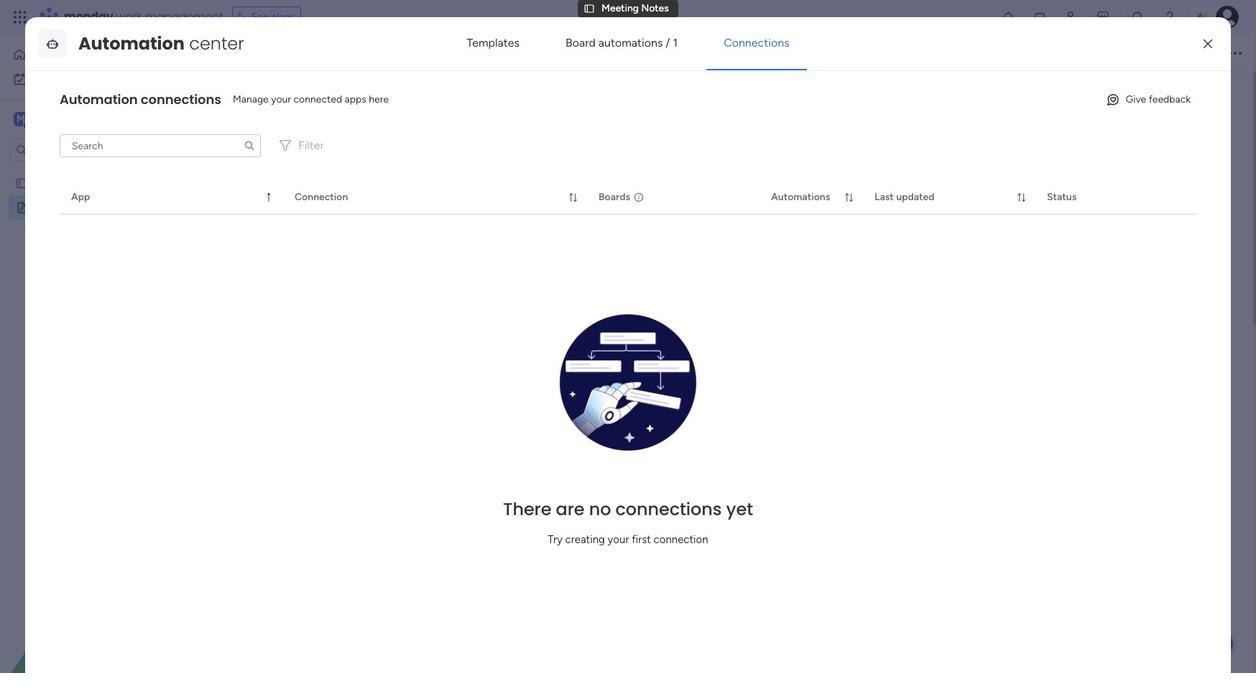 Task type: locate. For each thing, give the bounding box(es) containing it.
sort image inside automations column header
[[843, 192, 854, 203]]

meeting up "board automations / 1"
[[602, 2, 639, 14]]

my work option
[[9, 68, 175, 91]]

home link
[[9, 43, 175, 66]]

the
[[677, 361, 694, 375], [773, 512, 790, 526]]

1 to from the left
[[532, 512, 543, 526]]

3 sort image from the left
[[1015, 192, 1027, 203]]

your right the manage at left
[[271, 93, 291, 106]]

sort image left last in the top right of the page
[[843, 192, 854, 203]]

1 horizontal spatial for
[[593, 383, 607, 397]]

row group
[[60, 181, 1196, 215]]

meeting notes down my first board
[[34, 201, 101, 213]]

1 vertical spatial 2 image
[[476, 598, 481, 602]]

1 horizontal spatial the
[[773, 512, 790, 526]]

give feedback button
[[1100, 88, 1196, 111]]

my work
[[33, 73, 71, 85]]

row group containing app
[[60, 181, 1196, 215]]

thorough
[[600, 512, 648, 526]]

connection column header
[[283, 181, 587, 215]]

work down home
[[49, 73, 71, 85]]

my first board
[[34, 177, 97, 189]]

for for new
[[593, 383, 607, 397]]

notes inside 'list box'
[[73, 201, 101, 213]]

Search search field
[[60, 135, 261, 158]]

review down assigning
[[477, 448, 514, 461]]

1 sort image from the left
[[567, 192, 578, 203]]

attendees:
[[443, 297, 499, 310]]

my
[[33, 73, 47, 85], [34, 177, 48, 189]]

status
[[1047, 191, 1077, 203]]

on left user at the right bottom of the page
[[697, 491, 710, 504]]

monday
[[64, 9, 113, 25]]

attendees]
[[541, 297, 598, 310]]

my inside option
[[33, 73, 47, 85]]

0 vertical spatial notes
[[641, 2, 669, 14]]

automation
[[78, 32, 185, 55], [60, 91, 138, 109]]

1 horizontal spatial notes
[[641, 2, 669, 14]]

sort image inside the last updated column header
[[1015, 192, 1027, 203]]

1 vertical spatial automation
[[60, 91, 138, 109]]

1 horizontal spatial work
[[116, 9, 142, 25]]

automations
[[771, 191, 830, 203]]

2 image
[[476, 474, 481, 479], [476, 496, 481, 500], [476, 517, 481, 522]]

0 vertical spatial meeting
[[602, 2, 639, 14]]

automation connections
[[60, 91, 221, 109]]

first left board
[[50, 177, 68, 189]]

work
[[116, 9, 142, 25], [49, 73, 71, 85]]

to up goals and objectives:
[[532, 512, 543, 526]]

None search field
[[60, 135, 261, 158]]

first
[[50, 177, 68, 189], [632, 534, 651, 547]]

my left board
[[34, 177, 48, 189]]

sort image
[[263, 192, 274, 203]]

automation up workspace
[[60, 91, 138, 109]]

v2 ellipsis image
[[1229, 44, 1242, 63]]

the right assess
[[773, 512, 790, 526]]

your down thorough on the bottom of the page
[[608, 534, 629, 547]]

2 horizontal spatial sort image
[[1015, 192, 1027, 203]]

discussion on goals and objectives for the redesign
[[477, 361, 741, 375]]

0 horizontal spatial first
[[50, 177, 68, 189]]

share
[[1182, 46, 1208, 59]]

1 vertical spatial review
[[477, 448, 514, 461]]

review for review of current website:
[[477, 448, 514, 461]]

review up discussion
[[477, 340, 514, 354]]

1 horizontal spatial to
[[723, 512, 734, 526]]

2 2 image from the top
[[476, 496, 481, 500]]

the up concepts
[[677, 361, 694, 375]]

home
[[32, 48, 59, 60]]

and down the data. at the right of the page
[[845, 512, 864, 526]]

work for my
[[49, 73, 71, 85]]

0 vertical spatial 2 image
[[476, 474, 481, 479]]

column header
[[1150, 181, 1196, 215]]

connections up connection
[[615, 498, 722, 521]]

1 vertical spatial first
[[632, 534, 651, 547]]

0 vertical spatial review
[[477, 340, 514, 354]]

assigning
[[477, 405, 527, 418]]

goals
[[477, 534, 506, 548]]

sort image left the boards
[[567, 192, 578, 203]]

connections inside table
[[615, 498, 722, 521]]

on down review of current website
[[535, 361, 548, 375]]

1 horizontal spatial first
[[632, 534, 651, 547]]

notes down board
[[73, 201, 101, 213]]

my down home
[[33, 73, 47, 85]]

0 vertical spatial 2 image
[[476, 560, 481, 565]]

connections
[[141, 91, 221, 109], [615, 498, 722, 521]]

connection
[[654, 534, 708, 547]]

click to visit connection automations image
[[633, 192, 644, 203]]

1 review from the top
[[477, 340, 514, 354]]

review for review of current website
[[477, 340, 514, 354]]

1 vertical spatial notes
[[73, 201, 101, 213]]

0 vertical spatial the
[[677, 361, 694, 375]]

notifications image
[[1001, 10, 1015, 24]]

0 vertical spatial meeting notes
[[602, 2, 669, 14]]

1 2 image from the top
[[476, 474, 481, 479]]

to
[[532, 512, 543, 526], [723, 512, 734, 526]]

invite members image
[[1064, 10, 1079, 24]]

manage your connected apps here
[[233, 93, 389, 106]]

main workspace
[[33, 112, 118, 126]]

1 vertical spatial meeting
[[34, 201, 71, 213]]

app
[[71, 191, 90, 203]]

website:
[[573, 448, 618, 461]]

0 vertical spatial automation
[[78, 32, 185, 55]]

1 horizontal spatial sort image
[[843, 192, 854, 203]]

1 horizontal spatial connections
[[615, 498, 722, 521]]

0 horizontal spatial to
[[532, 512, 543, 526]]

0 vertical spatial public board image
[[15, 176, 29, 190]]

to right audit
[[723, 512, 734, 526]]

sort image left status
[[1015, 192, 1027, 203]]

1 public board image from the top
[[15, 176, 29, 190]]

kendall parks image
[[1216, 6, 1239, 29]]

my inside 'list box'
[[34, 177, 48, 189]]

there are no connections yet
[[503, 498, 753, 521]]

1 horizontal spatial your
[[608, 534, 629, 547]]

lottie animation element
[[0, 529, 183, 674]]

1 horizontal spatial on
[[697, 491, 710, 504]]

0 horizontal spatial for
[[574, 491, 589, 504]]

0 vertical spatial connections
[[141, 91, 221, 109]]

2 public board image from the top
[[15, 200, 29, 214]]

meeting down my first board
[[34, 201, 71, 213]]

notes up the / at the right top
[[641, 2, 669, 14]]

data.
[[858, 491, 883, 504]]

0 horizontal spatial work
[[49, 73, 71, 85]]

option
[[0, 170, 183, 173]]

meeting inside 'list box'
[[34, 201, 71, 213]]

1 vertical spatial your
[[608, 534, 629, 547]]

redesign
[[696, 361, 741, 375]]

connection
[[295, 191, 348, 203]]

0 vertical spatial work
[[116, 9, 142, 25]]

connections button
[[706, 26, 807, 60]]

1 horizontal spatial meeting
[[602, 2, 639, 14]]

for for improvement
[[574, 491, 589, 504]]

0 horizontal spatial notes
[[73, 201, 101, 213]]

my work link
[[9, 68, 175, 91]]

management
[[145, 9, 223, 25]]

select product image
[[13, 10, 27, 24]]

templates
[[467, 36, 519, 49]]

assigning tasks and responsibilities
[[477, 405, 658, 418]]

responsibilities
[[581, 405, 658, 418]]

feedback
[[1149, 93, 1191, 106], [737, 491, 785, 504]]

filter
[[298, 139, 324, 153]]

0 vertical spatial first
[[50, 177, 68, 189]]

first down thorough on the bottom of the page
[[632, 534, 651, 547]]

connections up search search box at left
[[141, 91, 221, 109]]

meeting notes up automations at the top
[[602, 2, 669, 14]]

content.
[[961, 512, 1004, 526]]

2 vertical spatial 2 image
[[476, 619, 481, 624]]

conduct
[[546, 512, 589, 526]]

0 vertical spatial my
[[33, 73, 47, 85]]

your
[[271, 93, 291, 106], [608, 534, 629, 547]]

content
[[651, 512, 691, 526]]

1 horizontal spatial meeting notes
[[602, 2, 669, 14]]

1 vertical spatial public board image
[[15, 200, 29, 214]]

give
[[1126, 93, 1146, 106]]

2 image
[[476, 560, 481, 565], [476, 598, 481, 602], [476, 619, 481, 624]]

meeting notes
[[602, 2, 669, 14], [34, 201, 101, 213]]

work right monday
[[116, 9, 142, 25]]

2 to from the left
[[723, 512, 734, 526]]

sort image for last updated
[[1015, 192, 1027, 203]]

for left no
[[574, 491, 589, 504]]

for up design
[[659, 361, 674, 375]]

sort image
[[567, 192, 578, 203], [843, 192, 854, 203], [1015, 192, 1027, 203]]

public board image left my first board
[[15, 176, 29, 190]]

0 horizontal spatial feedback
[[737, 491, 785, 504]]

2 review from the top
[[477, 448, 514, 461]]

templates button
[[449, 26, 537, 60]]

based
[[663, 491, 694, 504]]

meeting
[[602, 2, 639, 14], [34, 201, 71, 213]]

automations
[[598, 36, 663, 49]]

for left new on the bottom
[[593, 383, 607, 397]]

0 vertical spatial for
[[659, 361, 674, 375]]

0 vertical spatial feedback
[[1149, 93, 1191, 106]]

see plans button
[[232, 6, 301, 28]]

2 vertical spatial 2 image
[[476, 517, 481, 522]]

0 horizontal spatial meeting
[[34, 201, 71, 213]]

notes
[[641, 2, 669, 14], [73, 201, 101, 213]]

objectives:
[[531, 534, 590, 548]]

automation center
[[78, 32, 244, 55]]

1 vertical spatial on
[[697, 491, 710, 504]]

sort image inside connection column header
[[567, 192, 578, 203]]

automation for automation center
[[78, 32, 185, 55]]

3 2 image from the top
[[476, 517, 481, 522]]

and
[[581, 361, 600, 375], [559, 405, 578, 418], [788, 491, 807, 504], [845, 512, 864, 526], [509, 534, 528, 548]]

a
[[592, 512, 597, 526]]

work inside option
[[49, 73, 71, 85]]

1 vertical spatial feedback
[[737, 491, 785, 504]]

home option
[[9, 43, 175, 66]]

0 vertical spatial on
[[535, 361, 548, 375]]

public board image for meeting notes
[[15, 200, 29, 214]]

feedback right give
[[1149, 93, 1191, 106]]

workspace image
[[14, 111, 28, 127]]

2 sort image from the left
[[843, 192, 854, 203]]

review
[[477, 340, 514, 354], [477, 448, 514, 461]]

public board image left app
[[15, 200, 29, 214]]

1 vertical spatial connections
[[615, 498, 722, 521]]

automation down the monday work management
[[78, 32, 185, 55]]

1 vertical spatial work
[[49, 73, 71, 85]]

0 horizontal spatial your
[[271, 93, 291, 106]]

2 vertical spatial for
[[574, 491, 589, 504]]

improvement
[[591, 491, 660, 504]]

0 horizontal spatial on
[[535, 361, 548, 375]]

1 horizontal spatial feedback
[[1149, 93, 1191, 106]]

brainstorming
[[477, 383, 549, 397]]

1
[[673, 36, 678, 49]]

automations column header
[[760, 181, 863, 215]]

0 horizontal spatial meeting notes
[[34, 201, 101, 213]]

1 vertical spatial my
[[34, 177, 48, 189]]

1 vertical spatial 2 image
[[476, 496, 481, 500]]

feedback up assess
[[737, 491, 785, 504]]

areas
[[544, 491, 571, 504]]

for
[[659, 361, 674, 375], [593, 383, 607, 397], [574, 491, 589, 504]]

public board image
[[15, 176, 29, 190], [15, 200, 29, 214]]

1 vertical spatial for
[[593, 383, 607, 397]]

0 horizontal spatial sort image
[[567, 192, 578, 203]]

there
[[503, 498, 551, 521]]

connected
[[294, 93, 342, 106]]

attendees: [list of attendees]
[[443, 297, 598, 310]]

list box
[[0, 168, 183, 414]]



Task type: vqa. For each thing, say whether or not it's contained in the screenshot.
life
no



Task type: describe. For each thing, give the bounding box(es) containing it.
review of current website
[[477, 340, 612, 354]]

review of current website:
[[477, 448, 618, 461]]

try
[[548, 534, 563, 547]]

first inside "there are no connections yet" table
[[632, 534, 651, 547]]

board automations / 1 button
[[548, 26, 695, 60]]

your inside "there are no connections yet" table
[[608, 534, 629, 547]]

session
[[552, 383, 590, 397]]

dynamic values image
[[643, 46, 658, 60]]

lottie animation image
[[0, 529, 183, 674]]

current
[[531, 448, 570, 461]]

discussion
[[477, 361, 532, 375]]

bulleted list image
[[494, 47, 507, 60]]

updated
[[896, 191, 934, 203]]

and down agreed
[[509, 534, 528, 548]]

website
[[571, 340, 612, 354]]

concepts
[[672, 383, 720, 397]]

share button
[[1155, 41, 1214, 64]]

m
[[17, 113, 25, 125]]

apps
[[345, 93, 366, 106]]

update feed image
[[1033, 10, 1047, 24]]

see
[[251, 11, 268, 23]]

new
[[610, 383, 632, 397]]

creating
[[565, 534, 605, 547]]

monday marketplace image
[[1096, 10, 1110, 24]]

work for monday
[[116, 9, 142, 25]]

quality
[[867, 512, 902, 526]]

give feedback
[[1126, 93, 1191, 106]]

connections
[[724, 36, 789, 49]]

identified areas for improvement based on user feedback and analytics data.
[[491, 491, 883, 504]]

sort image for connection
[[567, 192, 578, 203]]

user
[[713, 491, 735, 504]]

[list
[[502, 297, 524, 310]]

filter button
[[272, 135, 330, 158]]

are
[[556, 498, 585, 521]]

plans
[[271, 11, 295, 23]]

2 image for identified
[[476, 496, 481, 500]]

help image
[[1163, 10, 1177, 24]]

relevance
[[793, 512, 843, 526]]

style button
[[571, 41, 607, 65]]

existing
[[918, 512, 958, 526]]

automation for automation connections
[[60, 91, 138, 109]]

audit
[[694, 512, 720, 526]]

mention image
[[620, 46, 635, 60]]

see plans
[[251, 11, 295, 23]]

and down website
[[581, 361, 600, 375]]

boards
[[599, 191, 630, 203]]

try creating your first connection
[[548, 534, 708, 547]]

tasks
[[530, 405, 557, 418]]

style
[[577, 47, 600, 59]]

there are no connections yet image
[[540, 295, 716, 488]]

0 vertical spatial your
[[271, 93, 291, 106]]

list box containing my first board
[[0, 168, 183, 414]]

1 vertical spatial meeting notes
[[34, 201, 101, 213]]

app column header
[[60, 181, 283, 215]]

last updated
[[874, 191, 934, 203]]

agreed
[[491, 512, 529, 526]]

objectives
[[603, 361, 656, 375]]

my for my first board
[[34, 177, 48, 189]]

last updated column header
[[863, 181, 1035, 215]]

workspace
[[61, 112, 118, 126]]

and up relevance
[[788, 491, 807, 504]]

workspace selection element
[[14, 111, 120, 129]]

identified
[[491, 491, 541, 504]]

search everything image
[[1131, 10, 1145, 24]]

my for my work
[[33, 73, 47, 85]]

there are no connections yet table
[[60, 181, 1196, 668]]

sort image for automations
[[843, 192, 854, 203]]

3 2 image from the top
[[476, 619, 481, 624]]

Search in workspace field
[[30, 142, 120, 158]]

1 2 image from the top
[[476, 560, 481, 565]]

goals and objectives:
[[477, 534, 590, 548]]

analytics
[[810, 491, 855, 504]]

assess
[[737, 512, 770, 526]]

monday work management
[[64, 9, 223, 25]]

design
[[635, 383, 669, 397]]

brainstorming session for new design concepts
[[477, 383, 720, 397]]

current
[[531, 340, 568, 354]]

2 2 image from the top
[[476, 598, 481, 602]]

first inside 'list box'
[[50, 177, 68, 189]]

public board image for my first board
[[15, 176, 29, 190]]

1 vertical spatial the
[[773, 512, 790, 526]]

manage
[[233, 93, 269, 106]]

goals
[[551, 361, 578, 375]]

center
[[189, 32, 244, 55]]

main
[[33, 112, 58, 126]]

/
[[666, 36, 670, 49]]

board
[[70, 177, 97, 189]]

0 horizontal spatial the
[[677, 361, 694, 375]]

board
[[565, 36, 596, 49]]

agreed to conduct a thorough content audit to assess the relevance and quality of existing content.
[[491, 512, 1004, 526]]

last
[[874, 191, 894, 203]]

feedback inside button
[[1149, 93, 1191, 106]]

2 horizontal spatial for
[[659, 361, 674, 375]]

numbered list image
[[518, 47, 531, 60]]

2 image for agreed
[[476, 517, 481, 522]]

0 horizontal spatial connections
[[141, 91, 221, 109]]

here
[[369, 93, 389, 106]]

board automations / 1
[[565, 36, 678, 49]]

search image
[[244, 140, 255, 152]]

yet
[[726, 498, 753, 521]]

and down the session
[[559, 405, 578, 418]]



